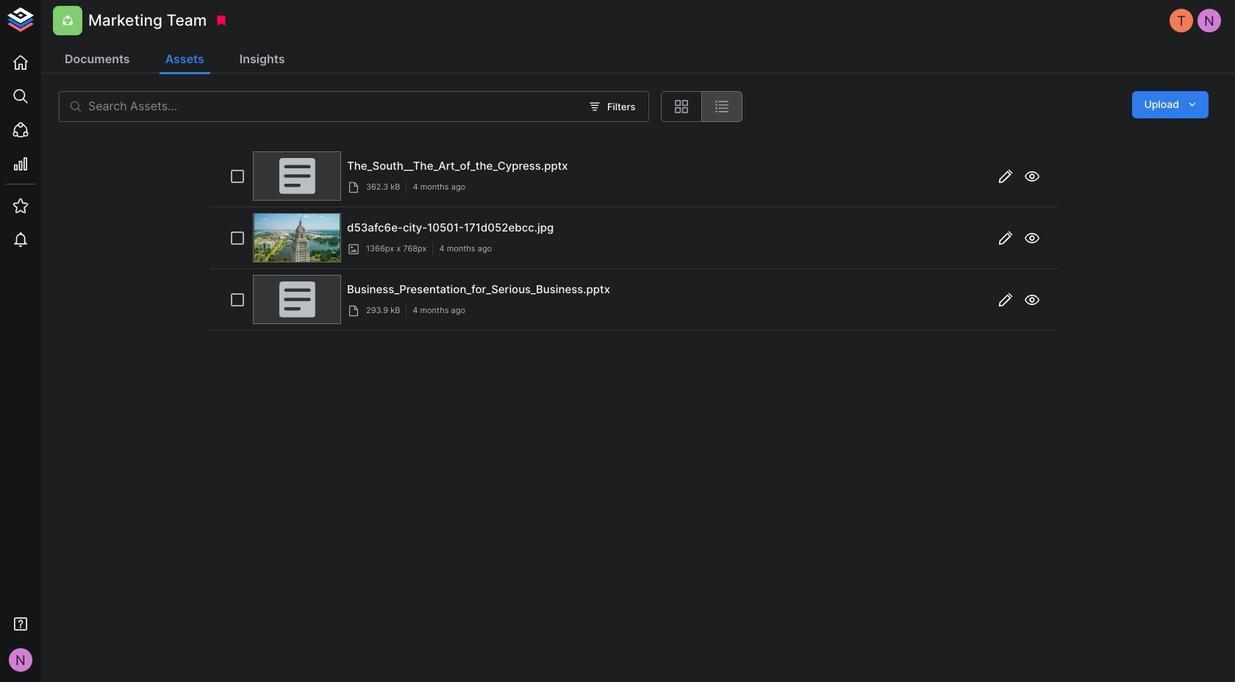 Task type: vqa. For each thing, say whether or not it's contained in the screenshot.
group
yes



Task type: locate. For each thing, give the bounding box(es) containing it.
d53afc6e city 10501 171d052ebcc.jpg image
[[255, 214, 340, 262]]

group
[[662, 91, 743, 122]]

remove bookmark image
[[215, 14, 228, 27]]

Search Assets... text field
[[88, 91, 580, 122]]



